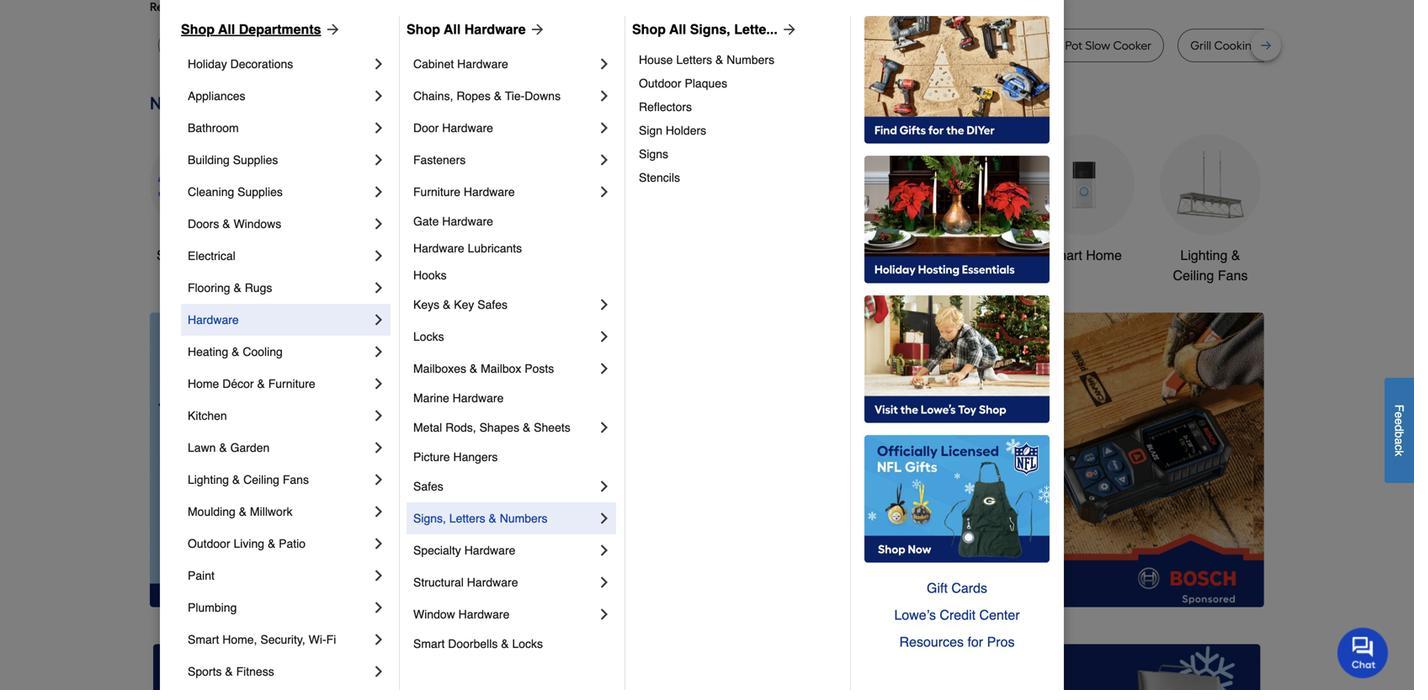 Task type: locate. For each thing, give the bounding box(es) containing it.
specialty hardware
[[413, 544, 516, 557]]

crock for crock pot cooking pot
[[777, 38, 809, 53]]

hardware up chains, ropes & tie-downs
[[457, 57, 508, 71]]

tools inside outdoor tools & equipment
[[836, 248, 867, 263]]

1 horizontal spatial cooker
[[1114, 38, 1152, 53]]

tools up equipment
[[836, 248, 867, 263]]

1 tools from the left
[[437, 248, 469, 263]]

2 shop from the left
[[407, 21, 440, 37]]

shop up 'house'
[[632, 21, 666, 37]]

shop for shop all departments
[[181, 21, 215, 37]]

arrow left image
[[463, 460, 480, 477]]

security,
[[260, 633, 305, 647]]

hardware inside furniture hardware link
[[464, 185, 515, 199]]

0 vertical spatial safes
[[478, 298, 508, 312]]

0 horizontal spatial outdoor
[[188, 537, 230, 551]]

0 horizontal spatial home
[[188, 377, 219, 391]]

1 pot from the left
[[811, 38, 829, 53]]

holders
[[666, 124, 707, 137]]

door hardware link
[[413, 112, 596, 144]]

1 horizontal spatial outdoor
[[639, 77, 682, 90]]

gate hardware
[[413, 215, 493, 228]]

numbers for signs, letters & numbers
[[500, 512, 548, 525]]

all for departments
[[218, 21, 235, 37]]

safes
[[478, 298, 508, 312], [413, 480, 444, 493]]

e
[[1393, 412, 1407, 419], [1393, 419, 1407, 425]]

1 vertical spatial lighting
[[188, 473, 229, 487]]

outdoor down moulding on the left bottom of the page
[[188, 537, 230, 551]]

safes down picture
[[413, 480, 444, 493]]

2 crock from the left
[[1031, 38, 1063, 53]]

wi-
[[309, 633, 326, 647]]

locks down keys at the left
[[413, 330, 444, 344]]

window hardware link
[[413, 599, 596, 631]]

chevron right image for home décor & furniture
[[370, 376, 387, 392]]

0 horizontal spatial shop
[[181, 21, 215, 37]]

shop up holiday
[[181, 21, 215, 37]]

furniture hardware
[[413, 185, 515, 199]]

& inside lighting & ceiling fans
[[1232, 248, 1241, 263]]

0 horizontal spatial bathroom link
[[188, 112, 370, 144]]

chevron right image for flooring & rugs
[[370, 280, 387, 296]]

chevron right image
[[370, 88, 387, 104], [596, 88, 613, 104], [370, 152, 387, 168], [370, 184, 387, 200], [596, 328, 613, 345], [370, 344, 387, 360], [596, 360, 613, 377], [370, 376, 387, 392], [370, 472, 387, 488], [596, 478, 613, 495], [370, 504, 387, 520], [596, 510, 613, 527], [370, 536, 387, 552], [596, 574, 613, 591], [370, 632, 387, 648], [370, 664, 387, 680]]

smart for smart home, security, wi-fi
[[188, 633, 219, 647]]

arrow right image inside shop all hardware link
[[526, 21, 546, 38]]

lighting & ceiling fans link
[[1160, 134, 1261, 286], [188, 464, 370, 496]]

pot for crock pot slow cooker
[[1065, 38, 1083, 53]]

hardware up cabinet hardware link
[[465, 21, 526, 37]]

chevron right image for fasteners
[[596, 152, 613, 168]]

sports & fitness link
[[188, 656, 370, 688]]

& inside outdoor tools & equipment
[[871, 248, 880, 263]]

officially licensed n f l gifts. shop now. image
[[865, 435, 1050, 563]]

heating
[[188, 345, 228, 359]]

chevron right image
[[370, 56, 387, 72], [596, 56, 613, 72], [370, 120, 387, 136], [596, 120, 613, 136], [596, 152, 613, 168], [596, 184, 613, 200], [370, 216, 387, 232], [370, 248, 387, 264], [370, 280, 387, 296], [596, 296, 613, 313], [370, 312, 387, 328], [370, 408, 387, 424], [596, 419, 613, 436], [370, 440, 387, 456], [596, 542, 613, 559], [370, 568, 387, 584], [370, 600, 387, 616], [596, 606, 613, 623]]

find gifts for the diyer. image
[[865, 16, 1050, 144]]

1 vertical spatial bathroom
[[929, 248, 987, 263]]

1 horizontal spatial arrow right image
[[526, 21, 546, 38]]

hardware down "signs, letters & numbers"
[[465, 544, 516, 557]]

2 horizontal spatial smart
[[1047, 248, 1083, 263]]

0 horizontal spatial bathroom
[[188, 121, 239, 135]]

3 pot from the left
[[975, 38, 992, 53]]

0 horizontal spatial fans
[[283, 473, 309, 487]]

resources
[[900, 634, 964, 650]]

crock for crock pot slow cooker
[[1031, 38, 1063, 53]]

door hardware
[[413, 121, 493, 135]]

e up d
[[1393, 412, 1407, 419]]

2 cooker from the left
[[1114, 38, 1152, 53]]

chevron right image for mailboxes & mailbox posts
[[596, 360, 613, 377]]

letters for house
[[676, 53, 712, 67]]

1 horizontal spatial numbers
[[727, 53, 775, 67]]

holiday hosting essentials. image
[[865, 156, 1050, 284]]

furniture up kitchen link
[[268, 377, 316, 391]]

0 vertical spatial lighting
[[1181, 248, 1228, 263]]

hardware link
[[188, 304, 370, 336]]

safes right 'key' on the top of the page
[[478, 298, 508, 312]]

d
[[1393, 425, 1407, 432]]

signs, down recommended searches for you heading
[[690, 21, 731, 37]]

2 horizontal spatial outdoor
[[784, 248, 832, 263]]

0 horizontal spatial smart
[[188, 633, 219, 647]]

chevron right image for furniture hardware
[[596, 184, 613, 200]]

0 horizontal spatial letters
[[449, 512, 486, 525]]

credit
[[940, 608, 976, 623]]

cooker
[[426, 38, 465, 53], [1114, 38, 1152, 53]]

hardware up smart doorbells & locks
[[459, 608, 510, 621]]

safes link
[[413, 471, 596, 503]]

1 horizontal spatial smart
[[413, 637, 445, 651]]

furniture
[[413, 185, 461, 199], [268, 377, 316, 391]]

hardware inside door hardware link
[[442, 121, 493, 135]]

1 vertical spatial safes
[[413, 480, 444, 493]]

cards
[[952, 581, 988, 596]]

supplies up windows
[[238, 185, 283, 199]]

1 horizontal spatial safes
[[478, 298, 508, 312]]

cabinet hardware link
[[413, 48, 596, 80]]

hardware inside shop all hardware link
[[465, 21, 526, 37]]

1 horizontal spatial ceiling
[[1173, 268, 1215, 283]]

tools link
[[402, 134, 504, 266]]

fasteners link
[[413, 144, 596, 176]]

specialty hardware link
[[413, 535, 596, 567]]

outdoor inside "link"
[[639, 77, 682, 90]]

arrow right image
[[321, 21, 341, 38], [526, 21, 546, 38], [1234, 460, 1250, 477]]

crock down arrow right image
[[777, 38, 809, 53]]

e up b
[[1393, 419, 1407, 425]]

cooker up cabinet
[[426, 38, 465, 53]]

garden
[[230, 441, 270, 455]]

2 horizontal spatial arrow right image
[[1234, 460, 1250, 477]]

microwave countertop
[[504, 38, 626, 53]]

keys & key safes
[[413, 298, 508, 312]]

metal rods, shapes & sheets link
[[413, 412, 596, 444]]

0 horizontal spatial cooking
[[832, 38, 877, 53]]

chevron right image for paint
[[370, 568, 387, 584]]

cooker left grill
[[1114, 38, 1152, 53]]

chevron right image for chains, ropes & tie-downs
[[596, 88, 613, 104]]

0 horizontal spatial slow
[[398, 38, 423, 53]]

heating & cooling link
[[188, 336, 370, 368]]

hardware for gate hardware
[[442, 215, 493, 228]]

outdoor down 'house'
[[639, 77, 682, 90]]

1 horizontal spatial letters
[[676, 53, 712, 67]]

home,
[[222, 633, 257, 647]]

1 horizontal spatial bathroom
[[929, 248, 987, 263]]

all
[[218, 21, 235, 37], [444, 21, 461, 37], [670, 21, 686, 37], [191, 248, 206, 263]]

chevron right image for appliances
[[370, 88, 387, 104]]

shop up triple slow cooker
[[407, 21, 440, 37]]

0 vertical spatial furniture
[[413, 185, 461, 199]]

2 tools from the left
[[836, 248, 867, 263]]

1 horizontal spatial slow
[[1086, 38, 1111, 53]]

1 horizontal spatial crock
[[1031, 38, 1063, 53]]

reflectors
[[639, 100, 692, 114]]

supplies up cleaning supplies
[[233, 153, 278, 167]]

hardware inside the specialty hardware link
[[465, 544, 516, 557]]

1 horizontal spatial locks
[[512, 637, 543, 651]]

1 shop from the left
[[181, 21, 215, 37]]

1 horizontal spatial cooking
[[1215, 38, 1260, 53]]

0 horizontal spatial crock
[[777, 38, 809, 53]]

1 vertical spatial furniture
[[268, 377, 316, 391]]

1 horizontal spatial signs,
[[690, 21, 731, 37]]

numbers down safes 'link'
[[500, 512, 548, 525]]

chevron right image for locks
[[596, 328, 613, 345]]

hardware up hardware lubricants
[[442, 215, 493, 228]]

moulding & millwork link
[[188, 496, 370, 528]]

hardware down flooring
[[188, 313, 239, 327]]

1 vertical spatial lighting & ceiling fans link
[[188, 464, 370, 496]]

1 vertical spatial lighting & ceiling fans
[[188, 473, 309, 487]]

1 e from the top
[[1393, 412, 1407, 419]]

0 horizontal spatial numbers
[[500, 512, 548, 525]]

0 vertical spatial signs,
[[690, 21, 731, 37]]

0 horizontal spatial ceiling
[[243, 473, 280, 487]]

chevron right image for doors & windows
[[370, 216, 387, 232]]

electrical link
[[188, 240, 370, 272]]

shop for shop all hardware
[[407, 21, 440, 37]]

hardware inside marine hardware link
[[453, 392, 504, 405]]

supplies
[[233, 153, 278, 167], [238, 185, 283, 199]]

shop inside shop all hardware link
[[407, 21, 440, 37]]

0 horizontal spatial lighting
[[188, 473, 229, 487]]

0 vertical spatial letters
[[676, 53, 712, 67]]

lighting
[[1181, 248, 1228, 263], [188, 473, 229, 487]]

4 pot from the left
[[1065, 38, 1083, 53]]

all for hardware
[[444, 21, 461, 37]]

scroll to item #2 element
[[811, 575, 855, 585]]

hardware inside cabinet hardware link
[[457, 57, 508, 71]]

2 pot from the left
[[879, 38, 897, 53]]

for
[[968, 634, 984, 650]]

0 horizontal spatial safes
[[413, 480, 444, 493]]

shop all hardware link
[[407, 19, 546, 40]]

chevron right image for bathroom
[[370, 120, 387, 136]]

0 vertical spatial lighting & ceiling fans link
[[1160, 134, 1261, 286]]

flooring
[[188, 281, 230, 295]]

hardware up the window hardware link
[[467, 576, 518, 589]]

1 horizontal spatial fans
[[1218, 268, 1248, 283]]

crock
[[777, 38, 809, 53], [1031, 38, 1063, 53]]

0 horizontal spatial furniture
[[268, 377, 316, 391]]

chevron right image for cabinet hardware
[[596, 56, 613, 72]]

rugs
[[245, 281, 272, 295]]

hardware for specialty hardware
[[465, 544, 516, 557]]

numbers up outdoor plaques "link"
[[727, 53, 775, 67]]

locks
[[413, 330, 444, 344], [512, 637, 543, 651]]

all right shop on the left of page
[[191, 248, 206, 263]]

signs link
[[639, 142, 839, 166]]

shop inside shop all signs, lette... link
[[632, 21, 666, 37]]

0 vertical spatial numbers
[[727, 53, 775, 67]]

holiday
[[188, 57, 227, 71]]

shop all deals
[[157, 248, 244, 263]]

& inside 'link'
[[232, 345, 240, 359]]

tools up hooks
[[437, 248, 469, 263]]

letters up specialty hardware
[[449, 512, 486, 525]]

cabinet
[[413, 57, 454, 71]]

smart home
[[1047, 248, 1122, 263]]

signs
[[639, 147, 669, 161]]

1 vertical spatial locks
[[512, 637, 543, 651]]

home
[[1086, 248, 1122, 263], [188, 377, 219, 391]]

outdoor tools & equipment link
[[781, 134, 882, 286]]

outdoor up equipment
[[784, 248, 832, 263]]

1 horizontal spatial lighting
[[1181, 248, 1228, 263]]

1 vertical spatial supplies
[[238, 185, 283, 199]]

hardware for cabinet hardware
[[457, 57, 508, 71]]

0 vertical spatial locks
[[413, 330, 444, 344]]

advertisement region
[[449, 313, 1265, 611]]

house letters & numbers
[[639, 53, 775, 67]]

electrical
[[188, 249, 236, 263]]

chat invite button image
[[1338, 627, 1389, 679]]

1 vertical spatial fans
[[283, 473, 309, 487]]

resources for pros link
[[865, 629, 1050, 656]]

locks down the window hardware link
[[512, 637, 543, 651]]

hardware up hooks
[[413, 242, 465, 255]]

1 vertical spatial letters
[[449, 512, 486, 525]]

1 vertical spatial home
[[188, 377, 219, 391]]

1 vertical spatial ceiling
[[243, 473, 280, 487]]

keys
[[413, 298, 440, 312]]

hardware down ropes
[[442, 121, 493, 135]]

gift
[[927, 581, 948, 596]]

lighting & ceiling fans
[[1173, 248, 1248, 283], [188, 473, 309, 487]]

& inside "link"
[[219, 441, 227, 455]]

outdoor
[[639, 77, 682, 90], [784, 248, 832, 263], [188, 537, 230, 551]]

hardware down mailboxes & mailbox posts at the left bottom of page
[[453, 392, 504, 405]]

crock right instant pot
[[1031, 38, 1063, 53]]

doorbells
[[448, 637, 498, 651]]

house
[[639, 53, 673, 67]]

heating & cooling
[[188, 345, 283, 359]]

furniture up gate
[[413, 185, 461, 199]]

2 vertical spatial outdoor
[[188, 537, 230, 551]]

letters up 'outdoor plaques'
[[676, 53, 712, 67]]

0 horizontal spatial tools
[[437, 248, 469, 263]]

chevron right image for lawn & garden
[[370, 440, 387, 456]]

all up cabinet hardware
[[444, 21, 461, 37]]

chevron right image for holiday decorations
[[370, 56, 387, 72]]

hardware inside the window hardware link
[[459, 608, 510, 621]]

0 vertical spatial ceiling
[[1173, 268, 1215, 283]]

0 vertical spatial bathroom
[[188, 121, 239, 135]]

all down recommended searches for you heading
[[670, 21, 686, 37]]

1 vertical spatial signs,
[[413, 512, 446, 525]]

home décor & furniture link
[[188, 368, 370, 400]]

0 vertical spatial supplies
[[233, 153, 278, 167]]

chevron right image for electrical
[[370, 248, 387, 264]]

0 vertical spatial outdoor
[[639, 77, 682, 90]]

lawn
[[188, 441, 216, 455]]

shop inside shop all departments link
[[181, 21, 215, 37]]

mailboxes & mailbox posts
[[413, 362, 554, 376]]

chevron right image for kitchen
[[370, 408, 387, 424]]

0 horizontal spatial cooker
[[426, 38, 465, 53]]

hardware inside structural hardware link
[[467, 576, 518, 589]]

all up holiday decorations
[[218, 21, 235, 37]]

1 horizontal spatial shop
[[407, 21, 440, 37]]

chevron right image for lighting & ceiling fans
[[370, 472, 387, 488]]

sheets
[[534, 421, 571, 434]]

1 crock from the left
[[777, 38, 809, 53]]

1 horizontal spatial home
[[1086, 248, 1122, 263]]

hardware inside hardware lubricants "link"
[[413, 242, 465, 255]]

1 vertical spatial outdoor
[[784, 248, 832, 263]]

signs,
[[690, 21, 731, 37], [413, 512, 446, 525]]

1 vertical spatial numbers
[[500, 512, 548, 525]]

chevron right image for plumbing
[[370, 600, 387, 616]]

hardware down fasteners link
[[464, 185, 515, 199]]

0 vertical spatial fans
[[1218, 268, 1248, 283]]

structural hardware link
[[413, 567, 596, 599]]

1 horizontal spatial tools
[[836, 248, 867, 263]]

outdoor inside outdoor tools & equipment
[[784, 248, 832, 263]]

chevron right image for door hardware
[[596, 120, 613, 136]]

hardware inside gate hardware link
[[442, 215, 493, 228]]

doors & windows link
[[188, 208, 370, 240]]

rack
[[1360, 38, 1386, 53]]

0 horizontal spatial arrow right image
[[321, 21, 341, 38]]

1 horizontal spatial furniture
[[413, 185, 461, 199]]

0 vertical spatial lighting & ceiling fans
[[1173, 248, 1248, 283]]

smart for smart doorbells & locks
[[413, 637, 445, 651]]

hooks
[[413, 269, 447, 282]]

3 shop from the left
[[632, 21, 666, 37]]

2 horizontal spatial shop
[[632, 21, 666, 37]]

letters
[[676, 53, 712, 67], [449, 512, 486, 525]]

signs, up specialty
[[413, 512, 446, 525]]

arrow right image inside shop all departments link
[[321, 21, 341, 38]]

holiday decorations link
[[188, 48, 370, 80]]



Task type: vqa. For each thing, say whether or not it's contained in the screenshot.
1st DEC from left
no



Task type: describe. For each thing, give the bounding box(es) containing it.
1 horizontal spatial lighting & ceiling fans
[[1173, 248, 1248, 283]]

outdoor for outdoor plaques
[[639, 77, 682, 90]]

safes inside 'link'
[[413, 480, 444, 493]]

paint
[[188, 569, 215, 583]]

appliances link
[[188, 80, 370, 112]]

windows
[[234, 217, 281, 231]]

keys & key safes link
[[413, 289, 596, 321]]

0 horizontal spatial signs,
[[413, 512, 446, 525]]

fasteners
[[413, 153, 466, 167]]

chevron right image for safes
[[596, 478, 613, 495]]

center
[[980, 608, 1020, 623]]

chevron right image for cleaning supplies
[[370, 184, 387, 200]]

smart for smart home
[[1047, 248, 1083, 263]]

patio
[[279, 537, 306, 551]]

arrow right image for shop all departments
[[321, 21, 341, 38]]

gift cards
[[927, 581, 988, 596]]

building supplies
[[188, 153, 278, 167]]

outdoor tools & equipment
[[784, 248, 880, 283]]

sports
[[188, 665, 222, 679]]

scroll to item #5 image
[[936, 577, 976, 584]]

cabinet hardware
[[413, 57, 508, 71]]

shop all signs, lette...
[[632, 21, 778, 37]]

2 cooking from the left
[[1215, 38, 1260, 53]]

hardware for marine hardware
[[453, 392, 504, 405]]

shop
[[157, 248, 188, 263]]

chevron right image for keys & key safes
[[596, 296, 613, 313]]

key
[[454, 298, 474, 312]]

kitchen
[[188, 409, 227, 423]]

doors & windows
[[188, 217, 281, 231]]

pot for instant pot
[[975, 38, 992, 53]]

flooring & rugs link
[[188, 272, 370, 304]]

living
[[234, 537, 264, 551]]

0 horizontal spatial locks
[[413, 330, 444, 344]]

hardware for door hardware
[[442, 121, 493, 135]]

marine
[[413, 392, 449, 405]]

lowe's credit center
[[895, 608, 1020, 623]]

doors
[[188, 217, 219, 231]]

tools inside tools link
[[437, 248, 469, 263]]

smart doorbells & locks link
[[413, 631, 613, 658]]

recommended searches for you heading
[[150, 0, 1265, 15]]

lowe's
[[895, 608, 936, 623]]

lawn & garden
[[188, 441, 270, 455]]

supplies for cleaning supplies
[[238, 185, 283, 199]]

f e e d b a c k button
[[1385, 378, 1415, 483]]

k
[[1393, 451, 1407, 457]]

pot for crock pot cooking pot
[[811, 38, 829, 53]]

outdoor living & patio link
[[188, 528, 370, 560]]

reflectors link
[[639, 95, 839, 119]]

shop all departments
[[181, 21, 321, 37]]

stencils
[[639, 171, 680, 184]]

hardware inside hardware link
[[188, 313, 239, 327]]

numbers for house letters & numbers
[[727, 53, 775, 67]]

appliances
[[188, 89, 245, 103]]

plumbing link
[[188, 592, 370, 624]]

1 horizontal spatial bathroom link
[[908, 134, 1009, 266]]

chevron right image for signs, letters & numbers
[[596, 510, 613, 527]]

chevron right image for structural hardware
[[596, 574, 613, 591]]

countertop
[[565, 38, 626, 53]]

shapes
[[480, 421, 520, 434]]

chevron right image for metal rods, shapes & sheets
[[596, 419, 613, 436]]

up to 35 percent off select small appliances. image
[[532, 644, 883, 690]]

decorations
[[230, 57, 293, 71]]

chains, ropes & tie-downs
[[413, 89, 561, 103]]

chevron right image for moulding & millwork
[[370, 504, 387, 520]]

gate
[[413, 215, 439, 228]]

f
[[1393, 405, 1407, 412]]

fans inside lighting & ceiling fans
[[1218, 268, 1248, 283]]

get up to 2 free select tools or batteries when you buy 1 with select purchases. image
[[153, 644, 505, 690]]

arrow right image
[[778, 21, 798, 38]]

posts
[[525, 362, 554, 376]]

hardware for structural hardware
[[467, 576, 518, 589]]

locks link
[[413, 321, 596, 353]]

1 cooking from the left
[[832, 38, 877, 53]]

all for deals
[[191, 248, 206, 263]]

sports & fitness
[[188, 665, 274, 679]]

pros
[[987, 634, 1015, 650]]

building supplies link
[[188, 144, 370, 176]]

tie-
[[505, 89, 525, 103]]

0 horizontal spatial lighting & ceiling fans link
[[188, 464, 370, 496]]

hardware lubricants
[[413, 242, 522, 255]]

outdoor for outdoor tools & equipment
[[784, 248, 832, 263]]

0 horizontal spatial lighting & ceiling fans
[[188, 473, 309, 487]]

1 horizontal spatial lighting & ceiling fans link
[[1160, 134, 1261, 286]]

warming
[[1307, 38, 1357, 53]]

chevron right image for hardware
[[370, 312, 387, 328]]

crock pot slow cooker
[[1031, 38, 1152, 53]]

holiday decorations
[[188, 57, 293, 71]]

chains, ropes & tie-downs link
[[413, 80, 596, 112]]

grill
[[1191, 38, 1212, 53]]

downs
[[525, 89, 561, 103]]

letters for signs,
[[449, 512, 486, 525]]

chevron right image for smart home, security, wi-fi
[[370, 632, 387, 648]]

hardware for furniture hardware
[[464, 185, 515, 199]]

smart doorbells & locks
[[413, 637, 543, 651]]

cooling
[[243, 345, 283, 359]]

all for signs,
[[670, 21, 686, 37]]

f e e d b a c k
[[1393, 405, 1407, 457]]

cleaning supplies
[[188, 185, 283, 199]]

2 e from the top
[[1393, 419, 1407, 425]]

plumbing
[[188, 601, 237, 615]]

smart home link
[[1034, 134, 1135, 266]]

hardware lubricants link
[[413, 235, 613, 262]]

chevron right image for outdoor living & patio
[[370, 536, 387, 552]]

outdoor living & patio
[[188, 537, 306, 551]]

equipment
[[800, 268, 864, 283]]

stencils link
[[639, 166, 839, 189]]

home décor & furniture
[[188, 377, 316, 391]]

chevron right image for specialty hardware
[[596, 542, 613, 559]]

shop these last-minute gifts. $99 or less. quantities are limited and won't last. image
[[150, 313, 422, 607]]

ropes
[[457, 89, 491, 103]]

marine hardware
[[413, 392, 504, 405]]

visit the lowe's toy shop. image
[[865, 296, 1050, 424]]

chevron right image for sports & fitness
[[370, 664, 387, 680]]

2 slow from the left
[[1086, 38, 1111, 53]]

outdoor plaques
[[639, 77, 728, 90]]

deals
[[210, 248, 244, 263]]

scroll to item #4 image
[[895, 577, 936, 584]]

triple
[[366, 38, 396, 53]]

shop for shop all signs, lette...
[[632, 21, 666, 37]]

kitchen link
[[188, 400, 370, 432]]

up to 30 percent off select grills and accessories. image
[[910, 644, 1261, 690]]

chevron right image for building supplies
[[370, 152, 387, 168]]

0 vertical spatial home
[[1086, 248, 1122, 263]]

hooks link
[[413, 262, 613, 289]]

structural
[[413, 576, 464, 589]]

picture
[[413, 450, 450, 464]]

1 cooker from the left
[[426, 38, 465, 53]]

supplies for building supplies
[[233, 153, 278, 167]]

crock pot cooking pot
[[777, 38, 897, 53]]

sign holders link
[[639, 119, 839, 142]]

house letters & numbers link
[[639, 48, 839, 72]]

hangers
[[453, 450, 498, 464]]

instant pot
[[936, 38, 992, 53]]

outdoor for outdoor living & patio
[[188, 537, 230, 551]]

chevron right image for heating & cooling
[[370, 344, 387, 360]]

resources for pros
[[900, 634, 1015, 650]]

flooring & rugs
[[188, 281, 272, 295]]

lighting inside lighting & ceiling fans
[[1181, 248, 1228, 263]]

furniture inside furniture hardware link
[[413, 185, 461, 199]]

plaques
[[685, 77, 728, 90]]

chevron right image for window hardware
[[596, 606, 613, 623]]

hardware for window hardware
[[459, 608, 510, 621]]

shop all departments link
[[181, 19, 341, 40]]

smart home, security, wi-fi
[[188, 633, 336, 647]]

1 slow from the left
[[398, 38, 423, 53]]

new deals every day during 25 days of deals image
[[150, 89, 1265, 118]]

arrow right image for shop all hardware
[[526, 21, 546, 38]]

furniture inside home décor & furniture link
[[268, 377, 316, 391]]

picture hangers link
[[413, 444, 613, 471]]

door
[[413, 121, 439, 135]]



